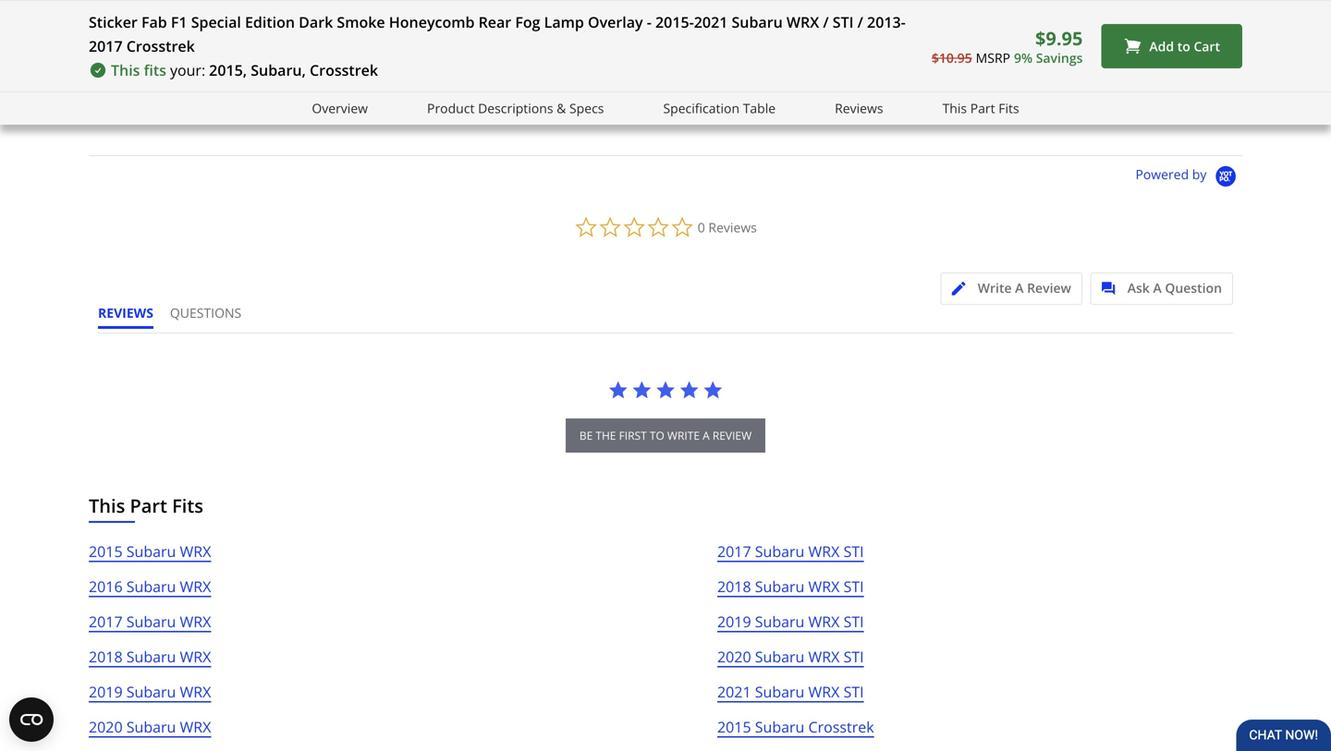 Task type: describe. For each thing, give the bounding box(es) containing it.
specification
[[664, 99, 740, 117]]

subaru up "product descriptions & specs"
[[493, 79, 534, 95]]

subaru for 2018 subaru wrx sti
[[755, 577, 805, 597]]

product descriptions & specs
[[427, 99, 604, 117]]

1 / from the left
[[824, 12, 829, 32]]

sti for 2017 subaru wrx sti
[[844, 542, 864, 562]]

smoke
[[337, 12, 385, 32]]

ask a question
[[1128, 279, 1223, 297]]

0 vertical spatial fits
[[999, 99, 1020, 117]]

2015 for 2015 subaru crosstrek
[[718, 718, 752, 738]]

quick
[[363, 79, 394, 95]]

racing
[[1294, 79, 1331, 95]]

overview
[[312, 99, 368, 117]]

subaru inside sticker fab f1 special edition dark smoke honeycomb rear fog lamp overlay - 2015-2021 subaru wrx / sti / 2013- 2017 crosstrek
[[732, 12, 783, 32]]

savings
[[1037, 49, 1083, 66]]

specification table link
[[664, 98, 776, 119]]

cart
[[1194, 37, 1221, 55]]

(8)
[[563, 95, 576, 111]]

tomei expreme ti titantium cat-back... link
[[139, 0, 358, 95]]

2016 subaru wrx
[[89, 577, 211, 597]]

koyo aluminum racing 
[[1202, 79, 1332, 95]]

subaru for 2019 subaru wrx sti
[[755, 612, 805, 632]]

overview link
[[312, 98, 368, 119]]

subispeed facelift jdm style drl +...
[[1025, 79, 1228, 95]]

2016 subaru wrx link
[[89, 575, 211, 610]]

questions
[[170, 304, 242, 322]]

subaru for 2021 subaru wrx sti
[[755, 683, 805, 702]]

fits
[[144, 60, 166, 80]]

2019 subaru wrx sti link
[[718, 610, 864, 646]]

aluminum
[[1233, 79, 1291, 95]]

add
[[1150, 37, 1175, 55]]

8 total reviews element
[[493, 95, 641, 111]]

honeycomb
[[389, 12, 475, 32]]

subaru,
[[251, 60, 306, 80]]

subispeed
[[1025, 79, 1084, 95]]

2017 for 2017 subaru wrx
[[89, 612, 123, 632]]

this part fits link
[[943, 98, 1020, 119]]

2017 for 2017 subaru wrx sti
[[718, 542, 752, 562]]

wrx for 2021 subaru wrx sti
[[809, 683, 840, 702]]

powered
[[1136, 165, 1190, 183]]

2015 subaru crosstrek
[[718, 718, 875, 738]]

2 vertical spatial this
[[89, 493, 125, 519]]

2020 subaru wrx sti link
[[718, 646, 864, 681]]

2018 subaru wrx
[[89, 647, 211, 667]]

2015-
[[656, 12, 694, 32]]

1 vertical spatial 2021
[[718, 683, 752, 702]]

your:
[[170, 60, 205, 80]]

koyo aluminum racing link
[[1202, 0, 1332, 95]]

ask a question button
[[1091, 273, 1234, 305]]

wrx for 2018 subaru wrx sti
[[809, 577, 840, 597]]

2016
[[89, 577, 123, 597]]

style
[[1156, 79, 1183, 95]]

1 total reviews element
[[671, 95, 818, 111]]

dark
[[299, 12, 333, 32]]

write no frame image
[[952, 282, 975, 296]]

fumoto quick engine oil drain valve... link
[[316, 0, 530, 95]]

f1
[[171, 12, 187, 32]]

+...
[[1211, 79, 1228, 95]]

wrx inside 'subaru oem oil filter - 2015+ wrx' link
[[661, 79, 687, 95]]

wrx for 2020 subaru wrx sti
[[809, 647, 840, 667]]

oem
[[537, 79, 564, 95]]

overlay
[[588, 12, 643, 32]]

2021 subaru wrx sti
[[718, 683, 864, 702]]

first
[[619, 428, 647, 444]]

(1)
[[740, 95, 753, 111]]

a for ask
[[1154, 279, 1162, 297]]

subaru oem oil filter - 2015+ wrx link
[[493, 0, 687, 95]]

wrx for 2019 subaru wrx sti
[[809, 612, 840, 632]]

subaru oem oil filter - 2015+ wrx
[[493, 79, 687, 95]]

valve...
[[491, 79, 530, 95]]

drl
[[1186, 79, 1208, 95]]

wrx for 2016 subaru wrx
[[180, 577, 211, 597]]

2 / from the left
[[858, 12, 864, 32]]

2017 subaru wrx link
[[89, 610, 211, 646]]

be the first to write a review button
[[566, 419, 766, 453]]

fab
[[141, 12, 167, 32]]

0 reviews
[[698, 219, 757, 236]]

0 vertical spatial this part fits
[[943, 99, 1020, 117]]

specification table
[[664, 99, 776, 117]]

rear
[[479, 12, 512, 32]]

2018 subaru wrx link
[[89, 646, 211, 681]]

$9.95 $10.95 msrp 9% savings
[[932, 25, 1083, 66]]

1 vertical spatial -
[[617, 79, 620, 95]]

sti for 2019 subaru wrx sti
[[844, 612, 864, 632]]

2019 subaru wrx link
[[89, 681, 211, 716]]

subaru for 2017 subaru wrx sti
[[755, 542, 805, 562]]

ngk laser iridium stock heat range...
[[671, 79, 883, 95]]

question
[[1166, 279, 1223, 297]]

2018 for 2018 subaru wrx sti
[[718, 577, 752, 597]]

subaru for 2016 subaru wrx
[[126, 577, 176, 597]]

lamp
[[544, 12, 584, 32]]

by
[[1193, 165, 1207, 183]]

0 vertical spatial part
[[971, 99, 996, 117]]

7 total reviews element
[[316, 95, 464, 111]]

wrx inside sticker fab f1 special edition dark smoke honeycomb rear fog lamp overlay - 2015-2021 subaru wrx / sti / 2013- 2017 crosstrek
[[787, 12, 820, 32]]

9%
[[1015, 49, 1033, 66]]

product
[[427, 99, 475, 117]]

1 vertical spatial part
[[130, 493, 167, 519]]

2018 subaru wrx sti link
[[718, 575, 864, 610]]

1 vertical spatial fits
[[172, 493, 203, 519]]

2018 subaru wrx sti
[[718, 577, 864, 597]]

2015 for 2015 subaru wrx
[[89, 542, 123, 562]]

subaru for 2019 subaru wrx
[[126, 683, 176, 702]]

0
[[698, 219, 706, 236]]

0 horizontal spatial this part fits
[[89, 493, 203, 519]]

1 vertical spatial this
[[943, 99, 968, 117]]

2019 for 2019 subaru wrx
[[89, 683, 123, 702]]



Task type: locate. For each thing, give the bounding box(es) containing it.
wrx inside 2019 subaru wrx sti link
[[809, 612, 840, 632]]

open widget image
[[9, 698, 54, 743]]

sti for 2021 subaru wrx sti
[[844, 683, 864, 702]]

2018 for 2018 subaru wrx
[[89, 647, 123, 667]]

expreme
[[177, 79, 227, 95]]

- inside sticker fab f1 special edition dark smoke honeycomb rear fog lamp overlay - 2015-2021 subaru wrx / sti / 2013- 2017 crosstrek
[[647, 12, 652, 32]]

2020 down 2019 subaru wrx sti link
[[718, 647, 752, 667]]

to right first
[[650, 428, 665, 444]]

sti up 2018 subaru wrx sti
[[844, 542, 864, 562]]

sti
[[833, 12, 854, 32], [844, 542, 864, 562], [844, 577, 864, 597], [844, 612, 864, 632], [844, 647, 864, 667], [844, 683, 864, 702]]

powered by
[[1136, 165, 1211, 183]]

star image
[[316, 97, 330, 111], [507, 97, 521, 111], [521, 97, 535, 111], [535, 97, 549, 111], [549, 97, 563, 111], [671, 97, 684, 111], [698, 97, 712, 111], [848, 97, 862, 111], [632, 380, 652, 400], [656, 380, 676, 400]]

0 vertical spatial 2020
[[718, 647, 752, 667]]

tab list
[[98, 304, 258, 333]]

sticker fab f1 special edition dark smoke honeycomb rear fog lamp overlay - 2015-2021 subaru wrx / sti / 2013- 2017 crosstrek
[[89, 12, 906, 56]]

1 vertical spatial 2020
[[89, 718, 123, 738]]

crosstrek down 2021 subaru wrx sti link on the right of the page
[[809, 718, 875, 738]]

1 vertical spatial 2015
[[718, 718, 752, 738]]

wrx up 2018 subaru wrx sti
[[809, 542, 840, 562]]

0 horizontal spatial fits
[[172, 493, 203, 519]]

2 horizontal spatial crosstrek
[[809, 718, 875, 738]]

wrx inside 2021 subaru wrx sti link
[[809, 683, 840, 702]]

1 vertical spatial crosstrek
[[310, 60, 378, 80]]

specs
[[570, 99, 604, 117]]

tomei expreme ti titantium cat-back...
[[139, 79, 358, 95]]

the
[[596, 428, 616, 444]]

1 horizontal spatial reviews
[[835, 99, 884, 117]]

wrx down "2018 subaru wrx sti" link
[[809, 612, 840, 632]]

0 horizontal spatial 2019
[[89, 683, 123, 702]]

subaru down 2019 subaru wrx link
[[126, 718, 176, 738]]

ti
[[230, 79, 240, 95]]

subaru for 2018 subaru wrx
[[126, 647, 176, 667]]

range...
[[839, 79, 883, 95]]

1 a from the left
[[1016, 279, 1024, 297]]

crosstrek inside sticker fab f1 special edition dark smoke honeycomb rear fog lamp overlay - 2015-2021 subaru wrx / sti / 2013- 2017 crosstrek
[[126, 36, 195, 56]]

0 horizontal spatial reviews
[[709, 219, 757, 236]]

2020 for 2020 subaru wrx
[[89, 718, 123, 738]]

wrx inside 2020 subaru wrx sti link
[[809, 647, 840, 667]]

0 vertical spatial reviews
[[835, 99, 884, 117]]

wrx down 2019 subaru wrx link
[[180, 718, 211, 738]]

sti down 2019 subaru wrx sti link
[[844, 647, 864, 667]]

wrx down 2018 subaru wrx link
[[180, 683, 211, 702]]

2017 down the 'sticker'
[[89, 36, 123, 56]]

tomei
[[139, 79, 174, 95]]

$10.95
[[932, 49, 973, 66]]

dialog image
[[1102, 282, 1125, 296]]

koyo
[[1202, 79, 1230, 95]]

2017 down 2016
[[89, 612, 123, 632]]

wrx inside 2017 subaru wrx link
[[180, 612, 211, 632]]

write a review button
[[941, 273, 1083, 305]]

1 vertical spatial this part fits
[[89, 493, 203, 519]]

to right add
[[1178, 37, 1191, 55]]

subaru down 2018 subaru wrx link
[[126, 683, 176, 702]]

this part fits
[[943, 99, 1020, 117], [89, 493, 203, 519]]

2019 for 2019 subaru wrx sti
[[718, 612, 752, 632]]

crosstrek up fits
[[126, 36, 195, 56]]

0 horizontal spatial part
[[130, 493, 167, 519]]

sti up 2015 subaru crosstrek
[[844, 683, 864, 702]]

subispeed facelift jdm style drl +... link
[[1025, 0, 1228, 95]]

1 oil from the left
[[438, 79, 454, 95]]

wrx inside 2016 subaru wrx link
[[180, 577, 211, 597]]

special
[[191, 12, 241, 32]]

this left fits
[[111, 60, 140, 80]]

subaru down 2021 subaru wrx sti link on the right of the page
[[755, 718, 805, 738]]

wrx for 2015 subaru wrx
[[180, 542, 211, 562]]

subaru down 2015 subaru wrx link
[[126, 577, 176, 597]]

oil right 'oem'
[[567, 79, 582, 95]]

1 horizontal spatial oil
[[567, 79, 582, 95]]

$9.95
[[1036, 25, 1083, 51]]

subaru up 2016 subaru wrx at the left bottom
[[126, 542, 176, 562]]

facelift
[[1087, 79, 1127, 95]]

wrx down 2017 subaru wrx sti link
[[809, 577, 840, 597]]

0 vertical spatial -
[[647, 12, 652, 32]]

iridium
[[732, 79, 772, 95]]

2021 subaru wrx sti link
[[718, 681, 864, 716]]

2020 subaru wrx sti
[[718, 647, 864, 667]]

powered by link
[[1136, 165, 1243, 189]]

2019 down "2018 subaru wrx sti" link
[[718, 612, 752, 632]]

0 vertical spatial to
[[1178, 37, 1191, 55]]

sti inside sticker fab f1 special edition dark smoke honeycomb rear fog lamp overlay - 2015-2021 subaru wrx / sti / 2013- 2017 crosstrek
[[833, 12, 854, 32]]

msrp
[[976, 49, 1011, 66]]

2019 subaru wrx sti
[[718, 612, 864, 632]]

wrx down 2015 subaru wrx link
[[180, 577, 211, 597]]

subaru down 2016 subaru wrx link
[[126, 612, 176, 632]]

sti left 2013-
[[833, 12, 854, 32]]

0 horizontal spatial 2020
[[89, 718, 123, 738]]

wrx down 2019 subaru wrx sti link
[[809, 647, 840, 667]]

wrx down 2017 subaru wrx link
[[180, 647, 211, 667]]

part
[[971, 99, 996, 117], [130, 493, 167, 519]]

add to cart
[[1150, 37, 1221, 55]]

subaru for 2015 subaru crosstrek
[[755, 718, 805, 738]]

write
[[978, 279, 1012, 297]]

2015 down 2021 subaru wrx sti link on the right of the page
[[718, 718, 752, 738]]

2018
[[718, 577, 752, 597], [89, 647, 123, 667]]

1 horizontal spatial -
[[647, 12, 652, 32]]

1 horizontal spatial 2019
[[718, 612, 752, 632]]

a right write
[[1016, 279, 1024, 297]]

part up 2015 subaru wrx
[[130, 493, 167, 519]]

reviews down range...
[[835, 99, 884, 117]]

fumoto
[[316, 79, 359, 95]]

this up 2015 subaru wrx
[[89, 493, 125, 519]]

1 horizontal spatial fits
[[999, 99, 1020, 117]]

be the first to write a review
[[580, 428, 752, 444]]

2020 subaru wrx link
[[89, 716, 211, 751]]

write
[[668, 428, 700, 444]]

wrx inside 2019 subaru wrx link
[[180, 683, 211, 702]]

1 horizontal spatial 2018
[[718, 577, 752, 597]]

2013-
[[868, 12, 906, 32]]

0 horizontal spatial crosstrek
[[126, 36, 195, 56]]

reviews link
[[835, 98, 884, 119]]

a for write
[[1016, 279, 1024, 297]]

1 vertical spatial reviews
[[709, 219, 757, 236]]

subaru down 2017 subaru wrx sti link
[[755, 577, 805, 597]]

wrx for 2018 subaru wrx
[[180, 647, 211, 667]]

0 vertical spatial 2018
[[718, 577, 752, 597]]

subaru for 2017 subaru wrx
[[126, 612, 176, 632]]

- right filter on the top of page
[[617, 79, 620, 95]]

review
[[1028, 279, 1072, 297]]

1 horizontal spatial this part fits
[[943, 99, 1020, 117]]

sti for 2018 subaru wrx sti
[[844, 577, 864, 597]]

2017
[[89, 36, 123, 56], [718, 542, 752, 562], [89, 612, 123, 632]]

subaru down 2017 subaru wrx link
[[126, 647, 176, 667]]

2015 subaru wrx
[[89, 542, 211, 562]]

2015 subaru crosstrek link
[[718, 716, 875, 751]]

crosstrek
[[126, 36, 195, 56], [310, 60, 378, 80], [809, 718, 875, 738]]

0 vertical spatial 2019
[[718, 612, 752, 632]]

be
[[580, 428, 593, 444]]

n/a link
[[848, 0, 996, 95]]

2017 up 2018 subaru wrx sti
[[718, 542, 752, 562]]

a
[[703, 428, 710, 444]]

add to cart button
[[1102, 24, 1243, 68]]

0 horizontal spatial /
[[824, 12, 829, 32]]

1 vertical spatial to
[[650, 428, 665, 444]]

this part fits up 2015 subaru wrx
[[89, 493, 203, 519]]

fits down '9%'
[[999, 99, 1020, 117]]

0 horizontal spatial oil
[[438, 79, 454, 95]]

subaru down "2018 subaru wrx sti" link
[[755, 612, 805, 632]]

jdm
[[1130, 79, 1153, 95]]

0 horizontal spatial -
[[617, 79, 620, 95]]

1 vertical spatial 2019
[[89, 683, 123, 702]]

0 vertical spatial crosstrek
[[126, 36, 195, 56]]

0 vertical spatial this
[[111, 60, 140, 80]]

oil up product
[[438, 79, 454, 95]]

2021
[[694, 12, 728, 32], [718, 683, 752, 702]]

0 vertical spatial 2017
[[89, 36, 123, 56]]

wrx inside 2018 subaru wrx link
[[180, 647, 211, 667]]

2015+
[[624, 79, 658, 95]]

subaru
[[732, 12, 783, 32], [493, 79, 534, 95], [126, 542, 176, 562], [755, 542, 805, 562], [126, 577, 176, 597], [755, 577, 805, 597], [126, 612, 176, 632], [755, 612, 805, 632], [126, 647, 176, 667], [755, 647, 805, 667], [126, 683, 176, 702], [755, 683, 805, 702], [126, 718, 176, 738], [755, 718, 805, 738]]

2017 subaru wrx sti link
[[718, 540, 864, 575]]

2020
[[718, 647, 752, 667], [89, 718, 123, 738]]

wrx for 2017 subaru wrx
[[180, 612, 211, 632]]

subaru for 2020 subaru wrx
[[126, 718, 176, 738]]

subaru down 2019 subaru wrx sti link
[[755, 647, 805, 667]]

1 vertical spatial 2017
[[718, 542, 752, 562]]

this part fits down msrp
[[943, 99, 1020, 117]]

0 horizontal spatial a
[[1016, 279, 1024, 297]]

wrx inside 2017 subaru wrx sti link
[[809, 542, 840, 562]]

1 horizontal spatial part
[[971, 99, 996, 117]]

2 oil from the left
[[567, 79, 582, 95]]

1 horizontal spatial 2015
[[718, 718, 752, 738]]

wrx down 2016 subaru wrx link
[[180, 612, 211, 632]]

write a review
[[978, 279, 1072, 297]]

fog
[[516, 12, 541, 32]]

0 horizontal spatial 2015
[[89, 542, 123, 562]]

reviews right "0"
[[709, 219, 757, 236]]

2020 down 2019 subaru wrx link
[[89, 718, 123, 738]]

cat-
[[300, 79, 322, 95]]

2019
[[718, 612, 752, 632], [89, 683, 123, 702]]

1 horizontal spatial /
[[858, 12, 864, 32]]

stock
[[776, 79, 806, 95]]

11 total reviews element
[[848, 95, 996, 111]]

wrx right 2015+
[[661, 79, 687, 95]]

wrx for 2019 subaru wrx
[[180, 683, 211, 702]]

tab list containing reviews
[[98, 304, 258, 333]]

wrx up 2016 subaru wrx at the left bottom
[[180, 542, 211, 562]]

back...
[[322, 79, 358, 95]]

descriptions
[[478, 99, 554, 117]]

subaru up iridium
[[732, 12, 783, 32]]

1 horizontal spatial 2020
[[718, 647, 752, 667]]

subaru down 2020 subaru wrx sti link
[[755, 683, 805, 702]]

filter
[[585, 79, 613, 95]]

0 horizontal spatial to
[[650, 428, 665, 444]]

2 vertical spatial crosstrek
[[809, 718, 875, 738]]

fumoto quick engine oil drain valve...
[[316, 79, 530, 95]]

wrx for 2020 subaru wrx
[[180, 718, 211, 738]]

reviews
[[98, 304, 153, 322]]

2018 down 2017 subaru wrx link
[[89, 647, 123, 667]]

2 a from the left
[[1154, 279, 1162, 297]]

heat
[[809, 79, 835, 95]]

a right ask
[[1154, 279, 1162, 297]]

wrx inside "2018 subaru wrx sti" link
[[809, 577, 840, 597]]

- left 2015-
[[647, 12, 652, 32]]

2021 down 2020 subaru wrx sti link
[[718, 683, 752, 702]]

wrx for 2017 subaru wrx sti
[[809, 542, 840, 562]]

2017 subaru wrx sti
[[718, 542, 864, 562]]

sti down "2018 subaru wrx sti" link
[[844, 612, 864, 632]]

2018 down 2017 subaru wrx sti link
[[718, 577, 752, 597]]

wrx inside 2020 subaru wrx link
[[180, 718, 211, 738]]

0 vertical spatial 2015
[[89, 542, 123, 562]]

1 horizontal spatial to
[[1178, 37, 1191, 55]]

2019 down 2018 subaru wrx link
[[89, 683, 123, 702]]

2020 inside 2020 subaru wrx link
[[89, 718, 123, 738]]

1 horizontal spatial crosstrek
[[310, 60, 378, 80]]

review
[[713, 428, 752, 444]]

subaru for 2020 subaru wrx sti
[[755, 647, 805, 667]]

0 vertical spatial 2021
[[694, 12, 728, 32]]

2020 inside 2020 subaru wrx sti link
[[718, 647, 752, 667]]

star image
[[330, 97, 344, 111], [344, 97, 358, 111], [358, 97, 371, 111], [493, 97, 507, 111], [684, 97, 698, 111], [712, 97, 726, 111], [726, 97, 740, 111], [862, 97, 876, 111], [876, 97, 889, 111], [608, 380, 629, 400], [679, 380, 700, 400], [703, 380, 724, 400]]

wrx inside 2015 subaru wrx link
[[180, 542, 211, 562]]

2021 up laser on the top of the page
[[694, 12, 728, 32]]

subaru up 2018 subaru wrx sti
[[755, 542, 805, 562]]

sti down 2017 subaru wrx sti link
[[844, 577, 864, 597]]

2019 subaru wrx
[[89, 683, 211, 702]]

1 horizontal spatial a
[[1154, 279, 1162, 297]]

n/a
[[848, 79, 869, 95]]

2015 up 2016
[[89, 542, 123, 562]]

0 horizontal spatial 2018
[[89, 647, 123, 667]]

subaru for 2015 subaru wrx
[[126, 542, 176, 562]]

2 vertical spatial 2017
[[89, 612, 123, 632]]

2020 subaru wrx
[[89, 718, 211, 738]]

sti for 2020 subaru wrx sti
[[844, 647, 864, 667]]

2020 for 2020 subaru wrx sti
[[718, 647, 752, 667]]

wrx up stock
[[787, 12, 820, 32]]

fits up 2015 subaru wrx
[[172, 493, 203, 519]]

wrx
[[787, 12, 820, 32], [661, 79, 687, 95], [180, 542, 211, 562], [809, 542, 840, 562], [180, 577, 211, 597], [809, 577, 840, 597], [180, 612, 211, 632], [809, 612, 840, 632], [180, 647, 211, 667], [809, 647, 840, 667], [180, 683, 211, 702], [809, 683, 840, 702], [180, 718, 211, 738]]

2017 subaru wrx
[[89, 612, 211, 632]]

this down $10.95
[[943, 99, 968, 117]]

2017 inside sticker fab f1 special edition dark smoke honeycomb rear fog lamp overlay - 2015-2021 subaru wrx / sti / 2013- 2017 crosstrek
[[89, 36, 123, 56]]

wrx down 2020 subaru wrx sti link
[[809, 683, 840, 702]]

part down msrp
[[971, 99, 996, 117]]

2021 inside sticker fab f1 special edition dark smoke honeycomb rear fog lamp overlay - 2015-2021 subaru wrx / sti / 2013- 2017 crosstrek
[[694, 12, 728, 32]]

&
[[557, 99, 566, 117]]

crosstrek up "overview"
[[310, 60, 378, 80]]

1 vertical spatial 2018
[[89, 647, 123, 667]]



Task type: vqa. For each thing, say whether or not it's contained in the screenshot.
2022
no



